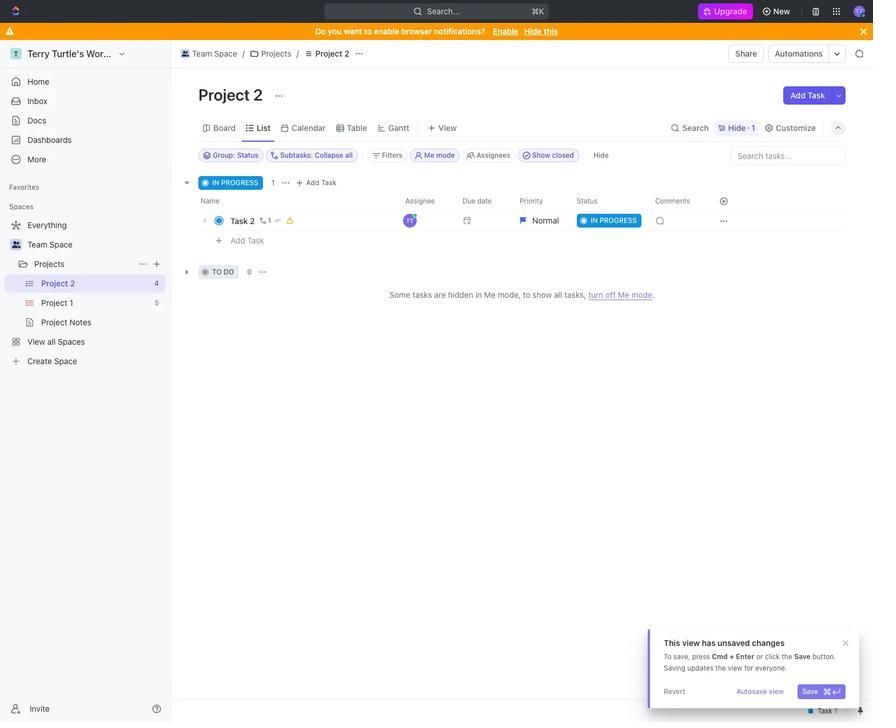 Task type: vqa. For each thing, say whether or not it's contained in the screenshot.
Dashboards link
yes



Task type: describe. For each thing, give the bounding box(es) containing it.
customize button
[[762, 120, 820, 136]]

1 horizontal spatial team space link
[[178, 47, 240, 61]]

all inside sidebar navigation
[[47, 337, 56, 347]]

5
[[155, 299, 159, 307]]

autosave view
[[737, 688, 785, 696]]

0 vertical spatial team space
[[192, 49, 237, 58]]

0 horizontal spatial status
[[237, 151, 259, 160]]

create
[[27, 357, 52, 366]]

notes
[[70, 318, 91, 327]]

search...
[[428, 6, 460, 16]]

project 1
[[41, 298, 73, 308]]

+
[[730, 653, 735, 662]]

filters button
[[368, 149, 408, 163]]

1 vertical spatial projects link
[[34, 255, 134, 274]]

for
[[745, 664, 754, 673]]

progress inside dropdown button
[[600, 216, 637, 225]]

1 inside button
[[268, 216, 271, 225]]

0 horizontal spatial project 2 link
[[41, 275, 150, 293]]

upgrade link
[[699, 3, 754, 19]]

project up board
[[199, 85, 250, 104]]

enter
[[737, 653, 755, 662]]

.
[[653, 290, 655, 300]]

view button
[[424, 120, 461, 136]]

priority
[[520, 197, 544, 205]]

gantt link
[[386, 120, 410, 136]]

due date
[[463, 197, 492, 205]]

view all spaces link
[[5, 333, 164, 351]]

board
[[213, 123, 236, 132]]

tasks
[[413, 290, 432, 300]]

search
[[683, 123, 709, 132]]

task down collapse
[[322, 179, 337, 187]]

2 horizontal spatial add
[[791, 90, 806, 100]]

1 horizontal spatial project 2 link
[[301, 47, 353, 61]]

4
[[155, 279, 159, 288]]

date
[[478, 197, 492, 205]]

comments
[[656, 197, 691, 205]]

1 / from the left
[[243, 49, 245, 58]]

sidebar navigation
[[0, 40, 173, 723]]

1 left "customize" button
[[752, 123, 756, 132]]

enable
[[374, 26, 400, 36]]

list link
[[255, 120, 271, 136]]

project for project 1 link
[[41, 298, 67, 308]]

due date button
[[456, 192, 513, 211]]

1 vertical spatial tt
[[407, 217, 414, 224]]

hide 1
[[729, 123, 756, 132]]

0 horizontal spatial hide
[[525, 26, 542, 36]]

user group image
[[12, 242, 20, 248]]

2 up list
[[253, 85, 263, 104]]

do you want to enable browser notifications? enable hide this
[[316, 26, 558, 36]]

task 2
[[231, 216, 255, 226]]

everyone.
[[756, 664, 788, 673]]

0 vertical spatial spaces
[[9, 203, 33, 211]]

0
[[247, 268, 252, 276]]

t
[[14, 50, 18, 58]]

turtle's
[[52, 49, 84, 59]]

dashboards
[[27, 135, 72, 145]]

table
[[347, 123, 368, 132]]

filters
[[382, 151, 403, 160]]

1 horizontal spatial projects link
[[247, 47, 295, 61]]

team space inside sidebar navigation
[[27, 240, 73, 250]]

notifications?
[[434, 26, 486, 36]]

2 horizontal spatial project 2
[[316, 49, 350, 58]]

button.
[[813, 653, 837, 662]]

1 horizontal spatial team
[[192, 49, 212, 58]]

0 horizontal spatial in
[[212, 179, 219, 187]]

share
[[736, 49, 758, 58]]

autosave view button
[[733, 685, 789, 700]]

in progress button
[[571, 211, 649, 231]]

me mode
[[425, 151, 455, 160]]

turn
[[589, 290, 604, 300]]

off
[[606, 290, 616, 300]]

add task for bottommost add task button
[[231, 236, 264, 245]]

automations
[[776, 49, 824, 58]]

assignees button
[[463, 149, 516, 163]]

docs link
[[5, 112, 166, 130]]

invite
[[30, 704, 50, 714]]

assignee button
[[399, 192, 456, 211]]

1 inside sidebar navigation
[[70, 298, 73, 308]]

show
[[533, 290, 552, 300]]

status button
[[571, 192, 649, 211]]

docs
[[27, 116, 46, 125]]

2 left 1 button
[[250, 216, 255, 226]]

2 horizontal spatial add task button
[[784, 86, 833, 105]]

add task for add task button to the right
[[791, 90, 826, 100]]

projects inside sidebar navigation
[[34, 259, 65, 269]]

calendar
[[292, 123, 326, 132]]

calendar link
[[290, 120, 326, 136]]

more button
[[5, 151, 166, 169]]

task left 1 button
[[231, 216, 248, 226]]

closed
[[553, 151, 575, 160]]

share button
[[729, 45, 765, 63]]

view for view all spaces
[[27, 337, 45, 347]]

project 1 link
[[41, 294, 150, 312]]

project notes
[[41, 318, 91, 327]]

assignees
[[477, 151, 511, 160]]

normal
[[533, 216, 560, 225]]

hidden
[[448, 290, 474, 300]]

0 vertical spatial tt
[[856, 8, 864, 14]]

0 vertical spatial all
[[346, 151, 353, 160]]

1 horizontal spatial me
[[485, 290, 496, 300]]

collapse
[[315, 151, 344, 160]]

hide for hide 1
[[729, 123, 746, 132]]

name
[[201, 197, 220, 205]]

you
[[328, 26, 342, 36]]

customize
[[777, 123, 817, 132]]

search button
[[668, 120, 713, 136]]

1 up name dropdown button
[[272, 179, 275, 187]]

0 vertical spatial space
[[214, 49, 237, 58]]

board link
[[211, 120, 236, 136]]

2 down want
[[345, 49, 350, 58]]

gantt
[[389, 123, 410, 132]]



Task type: locate. For each thing, give the bounding box(es) containing it.
hide for hide
[[594, 151, 609, 160]]

0 vertical spatial view
[[439, 123, 457, 132]]

new
[[774, 6, 791, 16]]

0 horizontal spatial view
[[27, 337, 45, 347]]

progress
[[221, 179, 259, 187], [600, 216, 637, 225]]

1 vertical spatial the
[[716, 664, 727, 673]]

1 horizontal spatial projects
[[261, 49, 292, 58]]

some
[[390, 290, 411, 300]]

me right off on the top of the page
[[619, 290, 630, 300]]

2 horizontal spatial me
[[619, 290, 630, 300]]

in progress
[[212, 179, 259, 187], [591, 216, 637, 225]]

favorites
[[9, 183, 39, 192]]

project notes link
[[41, 314, 164, 332]]

add task up customize
[[791, 90, 826, 100]]

0 horizontal spatial all
[[47, 337, 56, 347]]

tree
[[5, 216, 166, 371]]

save inside this view has unsaved changes to save, press cmd + enter or click the save button. saving updates the view for everyone.
[[795, 653, 811, 662]]

2 vertical spatial project 2
[[41, 279, 75, 288]]

team space down everything
[[27, 240, 73, 250]]

task up customize
[[808, 90, 826, 100]]

mode
[[437, 151, 455, 160], [632, 290, 653, 300]]

view down everyone.
[[770, 688, 785, 696]]

some tasks are hidden in me mode, to show all tasks, turn off me mode .
[[390, 290, 655, 300]]

1 horizontal spatial hide
[[594, 151, 609, 160]]

1 horizontal spatial add
[[307, 179, 320, 187]]

me inside 'dropdown button'
[[425, 151, 435, 160]]

2 vertical spatial to
[[523, 290, 531, 300]]

tt button
[[851, 2, 869, 21], [399, 211, 456, 231]]

view for autosave
[[770, 688, 785, 696]]

0 vertical spatial add
[[791, 90, 806, 100]]

0 horizontal spatial me
[[425, 151, 435, 160]]

to right want
[[365, 26, 372, 36]]

everything
[[27, 220, 67, 230]]

0 horizontal spatial tt
[[407, 217, 414, 224]]

tasks,
[[565, 290, 587, 300]]

view
[[439, 123, 457, 132], [27, 337, 45, 347]]

terry turtle's workspace, , element
[[10, 48, 22, 60]]

this
[[544, 26, 558, 36]]

in
[[212, 179, 219, 187], [591, 216, 598, 225], [476, 290, 482, 300]]

assignee
[[406, 197, 435, 205]]

0 vertical spatial in
[[212, 179, 219, 187]]

save inside save button
[[803, 688, 819, 696]]

create space
[[27, 357, 77, 366]]

more
[[27, 155, 46, 164]]

view inside button
[[439, 123, 457, 132]]

new button
[[758, 2, 798, 21]]

2 horizontal spatial to
[[523, 290, 531, 300]]

are
[[435, 290, 446, 300]]

spaces inside tree
[[58, 337, 85, 347]]

project 2 link down do
[[301, 47, 353, 61]]

view up the create
[[27, 337, 45, 347]]

status
[[237, 151, 259, 160], [577, 197, 598, 205]]

0 vertical spatial team
[[192, 49, 212, 58]]

list
[[257, 123, 271, 132]]

add
[[791, 90, 806, 100], [307, 179, 320, 187], [231, 236, 245, 245]]

1 up the project notes
[[70, 298, 73, 308]]

home link
[[5, 73, 166, 91]]

2 vertical spatial space
[[54, 357, 77, 366]]

Search tasks... text field
[[731, 147, 846, 164]]

0 vertical spatial mode
[[437, 151, 455, 160]]

mode right off on the top of the page
[[632, 290, 653, 300]]

0 horizontal spatial add task button
[[225, 234, 269, 248]]

hide right closed
[[594, 151, 609, 160]]

hide inside button
[[594, 151, 609, 160]]

2 horizontal spatial add task
[[791, 90, 826, 100]]

mode inside 'me mode' 'dropdown button'
[[437, 151, 455, 160]]

0 horizontal spatial to
[[212, 268, 222, 276]]

1 vertical spatial space
[[50, 240, 73, 250]]

2 vertical spatial add task button
[[225, 234, 269, 248]]

view up save,
[[683, 639, 701, 648]]

project 2 up board
[[199, 85, 267, 104]]

0 horizontal spatial projects
[[34, 259, 65, 269]]

create space link
[[5, 353, 164, 371]]

task down 1 button
[[248, 236, 264, 245]]

2 horizontal spatial all
[[555, 290, 563, 300]]

inbox
[[27, 96, 48, 106]]

view inside the autosave view button
[[770, 688, 785, 696]]

team space link inside sidebar navigation
[[27, 236, 164, 254]]

1 vertical spatial mode
[[632, 290, 653, 300]]

has
[[703, 639, 716, 648]]

me left 'mode,' at the right top of page
[[485, 290, 496, 300]]

0 horizontal spatial projects link
[[34, 255, 134, 274]]

unsaved
[[718, 639, 751, 648]]

0 vertical spatial add task
[[791, 90, 826, 100]]

revert button
[[660, 685, 691, 700]]

in progress inside dropdown button
[[591, 216, 637, 225]]

spaces down favorites button
[[9, 203, 33, 211]]

team right user group image
[[192, 49, 212, 58]]

1 horizontal spatial add task
[[307, 179, 337, 187]]

0 horizontal spatial in progress
[[212, 179, 259, 187]]

view down +
[[729, 664, 743, 673]]

1 horizontal spatial the
[[782, 653, 793, 662]]

0 vertical spatial project 2
[[316, 49, 350, 58]]

enable
[[493, 26, 519, 36]]

in down status "dropdown button"
[[591, 216, 598, 225]]

inbox link
[[5, 92, 166, 110]]

project 2 down the you
[[316, 49, 350, 58]]

project 2 inside sidebar navigation
[[41, 279, 75, 288]]

/
[[243, 49, 245, 58], [297, 49, 299, 58]]

subtasks: collapse all
[[280, 151, 353, 160]]

0 vertical spatial in progress
[[212, 179, 259, 187]]

tree inside sidebar navigation
[[5, 216, 166, 371]]

due
[[463, 197, 476, 205]]

the right click
[[782, 653, 793, 662]]

all up create space
[[47, 337, 56, 347]]

in right hidden
[[476, 290, 482, 300]]

to left do
[[212, 268, 222, 276]]

space right user group image
[[214, 49, 237, 58]]

project inside project 1 link
[[41, 298, 67, 308]]

1 vertical spatial view
[[27, 337, 45, 347]]

show closed
[[533, 151, 575, 160]]

1 vertical spatial project 2 link
[[41, 275, 150, 293]]

progress down status "dropdown button"
[[600, 216, 637, 225]]

view for view
[[439, 123, 457, 132]]

all right collapse
[[346, 151, 353, 160]]

to do
[[212, 268, 234, 276]]

to left show
[[523, 290, 531, 300]]

0 horizontal spatial the
[[716, 664, 727, 673]]

project
[[316, 49, 343, 58], [199, 85, 250, 104], [41, 279, 68, 288], [41, 298, 67, 308], [41, 318, 67, 327]]

team inside sidebar navigation
[[27, 240, 47, 250]]

2 up the project 1
[[70, 279, 75, 288]]

terry turtle's workspace
[[27, 49, 134, 59]]

to
[[664, 653, 672, 662]]

comments button
[[649, 192, 706, 211]]

2 vertical spatial in
[[476, 290, 482, 300]]

project inside project notes link
[[41, 318, 67, 327]]

in up name
[[212, 179, 219, 187]]

2 vertical spatial add
[[231, 236, 245, 245]]

add task button
[[784, 86, 833, 105], [293, 176, 341, 190], [225, 234, 269, 248]]

add task button up name dropdown button
[[293, 176, 341, 190]]

⌘k
[[532, 6, 545, 16]]

status right group:
[[237, 151, 259, 160]]

0 vertical spatial to
[[365, 26, 372, 36]]

0 horizontal spatial team space
[[27, 240, 73, 250]]

priority button
[[513, 192, 571, 211]]

0 horizontal spatial progress
[[221, 179, 259, 187]]

progress down the group: status
[[221, 179, 259, 187]]

the down cmd
[[716, 664, 727, 673]]

everything link
[[5, 216, 164, 235]]

save left 'button.'
[[795, 653, 811, 662]]

1 horizontal spatial add task button
[[293, 176, 341, 190]]

0 horizontal spatial view
[[683, 639, 701, 648]]

team right user group icon
[[27, 240, 47, 250]]

to
[[365, 26, 372, 36], [212, 268, 222, 276], [523, 290, 531, 300]]

project 2 link up project 1 link
[[41, 275, 150, 293]]

subtasks:
[[280, 151, 313, 160]]

add task down subtasks: collapse all
[[307, 179, 337, 187]]

team
[[192, 49, 212, 58], [27, 240, 47, 250]]

upgrade
[[715, 6, 748, 16]]

1 vertical spatial team space
[[27, 240, 73, 250]]

1 vertical spatial add task button
[[293, 176, 341, 190]]

me down view dropdown button
[[425, 151, 435, 160]]

cmd
[[713, 653, 729, 662]]

hide button
[[589, 149, 614, 163]]

all
[[346, 151, 353, 160], [555, 290, 563, 300], [47, 337, 56, 347]]

1 vertical spatial all
[[555, 290, 563, 300]]

user group image
[[182, 51, 189, 57]]

0 vertical spatial status
[[237, 151, 259, 160]]

view inside tree
[[27, 337, 45, 347]]

projects
[[261, 49, 292, 58], [34, 259, 65, 269]]

0 horizontal spatial add
[[231, 236, 245, 245]]

1 horizontal spatial in
[[476, 290, 482, 300]]

project 2
[[316, 49, 350, 58], [199, 85, 267, 104], [41, 279, 75, 288]]

table link
[[345, 120, 368, 136]]

hide left this
[[525, 26, 542, 36]]

mode down view button
[[437, 151, 455, 160]]

1 horizontal spatial /
[[297, 49, 299, 58]]

all right show
[[555, 290, 563, 300]]

project down the you
[[316, 49, 343, 58]]

workspace
[[86, 49, 134, 59]]

project for the project 2 link to the left
[[41, 279, 68, 288]]

1 horizontal spatial spaces
[[58, 337, 85, 347]]

add task down task 2
[[231, 236, 264, 245]]

view for this
[[683, 639, 701, 648]]

tree containing everything
[[5, 216, 166, 371]]

project up view all spaces at top left
[[41, 318, 67, 327]]

status inside status "dropdown button"
[[577, 197, 598, 205]]

1 vertical spatial spaces
[[58, 337, 85, 347]]

spaces
[[9, 203, 33, 211], [58, 337, 85, 347]]

favorites button
[[5, 181, 44, 195]]

1 horizontal spatial team space
[[192, 49, 237, 58]]

revert
[[664, 688, 686, 696]]

1 horizontal spatial view
[[439, 123, 457, 132]]

group:
[[213, 151, 235, 160]]

add up name dropdown button
[[307, 179, 320, 187]]

1 vertical spatial save
[[803, 688, 819, 696]]

1 horizontal spatial status
[[577, 197, 598, 205]]

0 vertical spatial team space link
[[178, 47, 240, 61]]

home
[[27, 77, 49, 86]]

0 vertical spatial projects link
[[247, 47, 295, 61]]

1 horizontal spatial mode
[[632, 290, 653, 300]]

group: status
[[213, 151, 259, 160]]

1 horizontal spatial tt
[[856, 8, 864, 14]]

save down 'button.'
[[803, 688, 819, 696]]

name button
[[199, 192, 399, 211]]

1 horizontal spatial all
[[346, 151, 353, 160]]

2 vertical spatial add task
[[231, 236, 264, 245]]

in inside dropdown button
[[591, 216, 598, 225]]

project up the project 1
[[41, 279, 68, 288]]

2 inside sidebar navigation
[[70, 279, 75, 288]]

want
[[344, 26, 362, 36]]

1 right task 2
[[268, 216, 271, 225]]

1 vertical spatial in
[[591, 216, 598, 225]]

1 vertical spatial view
[[729, 664, 743, 673]]

in progress down status "dropdown button"
[[591, 216, 637, 225]]

space
[[214, 49, 237, 58], [50, 240, 73, 250], [54, 357, 77, 366]]

space down view all spaces at top left
[[54, 357, 77, 366]]

project for project notes link
[[41, 318, 67, 327]]

0 vertical spatial add task button
[[784, 86, 833, 105]]

view up me mode at top
[[439, 123, 457, 132]]

status up in progress dropdown button
[[577, 197, 598, 205]]

hide right 'search'
[[729, 123, 746, 132]]

spaces down the project notes
[[58, 337, 85, 347]]

0 horizontal spatial add task
[[231, 236, 264, 245]]

0 vertical spatial view
[[683, 639, 701, 648]]

save,
[[674, 653, 691, 662]]

turn off me mode link
[[589, 290, 653, 300]]

2 / from the left
[[297, 49, 299, 58]]

0 horizontal spatial team
[[27, 240, 47, 250]]

0 vertical spatial hide
[[525, 26, 542, 36]]

1 horizontal spatial tt button
[[851, 2, 869, 21]]

2 horizontal spatial in
[[591, 216, 598, 225]]

view all spaces
[[27, 337, 85, 347]]

team space right user group image
[[192, 49, 237, 58]]

1 horizontal spatial view
[[729, 664, 743, 673]]

2 horizontal spatial view
[[770, 688, 785, 696]]

space down everything
[[50, 240, 73, 250]]

this view has unsaved changes to save, press cmd + enter or click the save button. saving updates the view for everyone.
[[664, 639, 837, 673]]

in progress down the group: status
[[212, 179, 259, 187]]

1 vertical spatial team space link
[[27, 236, 164, 254]]

2 vertical spatial all
[[47, 337, 56, 347]]

do
[[224, 268, 234, 276]]

terry
[[27, 49, 50, 59]]

project up the project notes
[[41, 298, 67, 308]]

1 horizontal spatial project 2
[[199, 85, 267, 104]]

add task button down task 2
[[225, 234, 269, 248]]

1 vertical spatial status
[[577, 197, 598, 205]]

0 horizontal spatial project 2
[[41, 279, 75, 288]]

do
[[316, 26, 326, 36]]

0 vertical spatial save
[[795, 653, 811, 662]]

0 vertical spatial tt button
[[851, 2, 869, 21]]

1 vertical spatial add
[[307, 179, 320, 187]]

add task button up customize
[[784, 86, 833, 105]]

browser
[[402, 26, 432, 36]]

view button
[[424, 114, 461, 141]]

1 horizontal spatial to
[[365, 26, 372, 36]]

or
[[757, 653, 764, 662]]

2
[[345, 49, 350, 58], [253, 85, 263, 104], [250, 216, 255, 226], [70, 279, 75, 288]]

automations button
[[770, 45, 829, 62]]

2 vertical spatial hide
[[594, 151, 609, 160]]

1 vertical spatial tt button
[[399, 211, 456, 231]]

add down task 2
[[231, 236, 245, 245]]

2 horizontal spatial hide
[[729, 123, 746, 132]]

1 horizontal spatial progress
[[600, 216, 637, 225]]

project 2 up the project 1
[[41, 279, 75, 288]]

add up customize
[[791, 90, 806, 100]]



